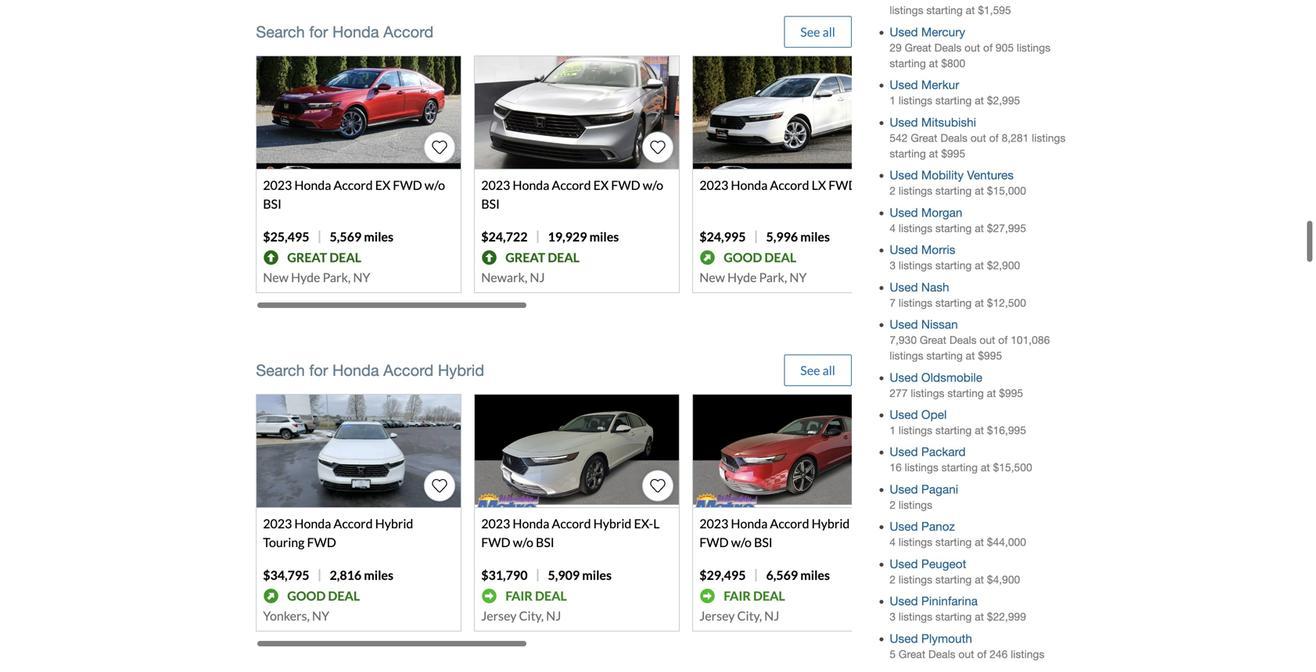 Task type: vqa. For each thing, say whether or not it's contained in the screenshot.
'of' within the 7,930 Great Deals out of 101,086 listings starting at
yes



Task type: describe. For each thing, give the bounding box(es) containing it.
$2,995
[[987, 94, 1021, 107]]

starting inside 5,027 great deals out of 58,504 listings starting at
[[927, 4, 963, 17]]

plymouth
[[922, 632, 973, 646]]

used mitsubishi
[[890, 115, 977, 129]]

used pagani 2 listings
[[890, 483, 959, 512]]

listings inside 5,027 great deals out of 58,504 listings starting at
[[890, 4, 924, 17]]

$12,500
[[987, 297, 1027, 309]]

hyde for good deal
[[728, 270, 757, 285]]

5
[[890, 649, 896, 661]]

used morgan link
[[890, 206, 963, 220]]

fwd inside 2023 honda accord hybrid sport fwd w/o bsi
[[700, 535, 729, 550]]

good deal for hyde
[[724, 250, 797, 265]]

fair for $31,790
[[506, 589, 533, 604]]

$16,995
[[987, 425, 1027, 437]]

search for honda accord hybrid
[[256, 361, 484, 380]]

listings inside 542 great deals out of 8,281 listings starting at
[[1032, 132, 1066, 144]]

listings inside used mobility ventures 2 listings starting at $15,000
[[899, 185, 933, 197]]

great inside 5,027 great deals out of 58,504 listings starting at
[[920, 0, 947, 1]]

2023 honda accord hybrid touring fwd image
[[257, 395, 461, 508]]

2023 honda accord hybrid ex-l fwd w/o bsi image
[[475, 395, 679, 508]]

lx
[[812, 177, 826, 193]]

bsi up $24,722
[[481, 196, 500, 211]]

$995 inside used oldsmobile 277 listings starting at $995
[[999, 387, 1024, 400]]

new hyde park, ny for good
[[700, 270, 807, 285]]

new for great deal
[[263, 270, 289, 285]]

used for used merkur 1 listings starting at $2,995
[[890, 78, 918, 92]]

honda for $25,495
[[295, 177, 331, 193]]

2 inside used mobility ventures 2 listings starting at $15,000
[[890, 185, 896, 197]]

honda for $24,995
[[731, 177, 768, 193]]

nissan
[[922, 318, 958, 332]]

used pininfarina 3 listings starting at $22,999
[[890, 595, 1027, 624]]

3 for used morris
[[890, 259, 896, 272]]

at inside used opel 1 listings starting at $16,995
[[975, 425, 984, 437]]

2 for used peugeot
[[890, 574, 896, 586]]

listings inside used panoz 4 listings starting at $44,000
[[899, 537, 933, 549]]

$44,000
[[987, 537, 1027, 549]]

accord for $31,790
[[552, 516, 591, 532]]

park, for good
[[759, 270, 787, 285]]

used mobility ventures 2 listings starting at $15,000
[[890, 168, 1027, 197]]

2023 for $25,495
[[263, 177, 292, 193]]

7,930 great deals out of 101,086 listings starting at
[[890, 334, 1050, 362]]

accord for $24,722
[[552, 177, 591, 193]]

of for used mitsubishi
[[990, 132, 999, 144]]

used nissan link
[[890, 318, 958, 332]]

pagani
[[922, 483, 959, 497]]

19,929
[[548, 229, 587, 244]]

5,996 miles
[[766, 229, 830, 244]]

used for used morris 3 listings starting at $2,900
[[890, 243, 918, 257]]

5,027 great deals out of 58,504 listings starting at
[[890, 0, 1044, 17]]

bsi up $25,495
[[263, 196, 282, 211]]

starting inside used panoz 4 listings starting at $44,000
[[936, 537, 972, 549]]

fwd up 19,929 miles
[[611, 177, 641, 193]]

at inside used pininfarina 3 listings starting at $22,999
[[975, 611, 984, 624]]

905
[[996, 41, 1014, 54]]

used for used packard 16 listings starting at $15,500
[[890, 445, 918, 459]]

5,027
[[890, 0, 917, 1]]

great for $24,722
[[506, 250, 545, 265]]

used plymouth link
[[890, 632, 973, 646]]

listings inside used pagani 2 listings
[[899, 499, 933, 512]]

8,281
[[1002, 132, 1029, 144]]

starting inside 29 great deals out of 905 listings starting at
[[890, 57, 926, 70]]

for for search for honda accord
[[309, 23, 328, 41]]

used nissan
[[890, 318, 958, 332]]

used for used mercury
[[890, 25, 918, 39]]

see all for search for honda accord hybrid
[[801, 363, 836, 378]]

2023 for $29,495
[[700, 516, 729, 532]]

bsi inside 2023 honda accord hybrid sport fwd w/o bsi
[[754, 535, 773, 550]]

6,569 miles
[[766, 568, 830, 583]]

29
[[890, 41, 902, 54]]

2023 honda accord lx fwd image
[[693, 56, 898, 169]]

$29,495
[[700, 568, 746, 583]]

miles for 5,569 miles
[[364, 229, 394, 244]]

$24,995
[[700, 229, 746, 244]]

out inside 5,027 great deals out of 58,504 listings starting at
[[980, 0, 996, 1]]

used peugeot link
[[890, 557, 967, 572]]

out for mitsubishi
[[971, 132, 987, 144]]

at inside used mobility ventures 2 listings starting at $15,000
[[975, 185, 984, 197]]

542
[[890, 132, 908, 144]]

touring
[[263, 535, 305, 550]]

ny for good deal
[[790, 270, 807, 285]]

hybrid for 2023 honda accord hybrid sport fwd w/o bsi
[[812, 516, 850, 532]]

jersey for $29,495
[[700, 609, 735, 624]]

at inside used morris 3 listings starting at $2,900
[[975, 259, 984, 272]]

starting inside used peugeot 2 listings starting at $4,900
[[936, 574, 972, 586]]

2023 honda accord hybrid sport fwd w/o bsi
[[700, 516, 883, 550]]

4 for used morgan
[[890, 222, 896, 235]]

mitsubishi
[[922, 115, 977, 129]]

$25,495
[[263, 229, 309, 244]]

new hyde park, ny for great
[[263, 270, 370, 285]]

29 great deals out of 905 listings starting at
[[890, 41, 1051, 70]]

good deal for ny
[[287, 589, 360, 604]]

yonkers,
[[263, 609, 310, 624]]

listings inside 29 great deals out of 905 listings starting at
[[1017, 41, 1051, 54]]

jersey city, nj for $31,790
[[481, 609, 561, 624]]

peugeot
[[922, 557, 967, 572]]

used for used opel 1 listings starting at $16,995
[[890, 408, 918, 422]]

2023 honda accord ex fwd w/o bsi image for 5,569
[[257, 56, 461, 169]]

deal for 2,816 miles
[[328, 589, 360, 604]]

oldsmobile
[[922, 371, 983, 385]]

listings inside used peugeot 2 listings starting at $4,900
[[899, 574, 933, 586]]

deals for mercury
[[935, 41, 962, 54]]

2023 honda accord hybrid ex-l fwd w/o bsi
[[481, 516, 660, 550]]

used packard 16 listings starting at $15,500
[[890, 445, 1033, 474]]

accord for $29,495
[[770, 516, 810, 532]]

1 for used opel
[[890, 425, 896, 437]]

at inside the 7,930 great deals out of 101,086 listings starting at
[[966, 350, 975, 362]]

2023 for $24,722
[[481, 177, 510, 193]]

$800
[[942, 57, 966, 70]]

deal for 6,569 miles
[[754, 589, 785, 604]]

at inside used panoz 4 listings starting at $44,000
[[975, 537, 984, 549]]

at inside used packard 16 listings starting at $15,500
[[981, 462, 990, 474]]

miles for 19,929 miles
[[590, 229, 619, 244]]

used mobility ventures link
[[890, 168, 1014, 182]]

morris
[[922, 243, 956, 257]]

$24,722
[[481, 229, 528, 244]]

used mitsubishi link
[[890, 115, 977, 129]]

listings inside used merkur 1 listings starting at $2,995
[[899, 94, 933, 107]]

hybrid for 2023 honda accord hybrid ex-l fwd w/o bsi
[[594, 516, 632, 532]]

honda for $29,495
[[731, 516, 768, 532]]

16
[[890, 462, 902, 474]]

used pagani link
[[890, 483, 959, 497]]

nash
[[922, 280, 950, 294]]

ex for 19,929 miles
[[594, 177, 609, 193]]

fair deal for $29,495
[[724, 589, 785, 604]]

fwd up 5,569 miles
[[393, 177, 422, 193]]

deals inside 5,027 great deals out of 58,504 listings starting at
[[950, 0, 977, 1]]

at inside 29 great deals out of 905 listings starting at
[[929, 57, 939, 70]]

fwd right lx
[[829, 177, 858, 193]]

used for used mobility ventures 2 listings starting at $15,000
[[890, 168, 918, 182]]

search for search for honda accord hybrid
[[256, 361, 305, 380]]

starting inside used pininfarina 3 listings starting at $22,999
[[936, 611, 972, 624]]

l
[[653, 516, 660, 532]]

7,930
[[890, 334, 917, 347]]

morgan
[[922, 206, 963, 220]]

used pininfarina link
[[890, 595, 978, 609]]

listings inside used opel 1 listings starting at $16,995
[[899, 425, 933, 437]]

listings inside 'used nash 7 listings starting at $12,500'
[[899, 297, 933, 309]]

of for used nissan
[[999, 334, 1008, 347]]

newark,
[[481, 270, 528, 285]]

$1,595
[[978, 4, 1012, 17]]

used for used morgan 4 listings starting at $27,995
[[890, 206, 918, 220]]

used for used nash 7 listings starting at $12,500
[[890, 280, 918, 294]]

accord for $25,495
[[334, 177, 373, 193]]

6,569
[[766, 568, 798, 583]]

listings inside used pininfarina 3 listings starting at $22,999
[[899, 611, 933, 624]]

ventures
[[967, 168, 1014, 182]]

2,816
[[330, 568, 362, 583]]

$31,790
[[481, 568, 528, 583]]

5,909 miles
[[548, 568, 612, 583]]

7
[[890, 297, 896, 309]]

2 for used pagani
[[890, 499, 896, 512]]

great for $25,495
[[287, 250, 327, 265]]

listings inside used plymouth 5 great deals out of 246 listings
[[1011, 649, 1045, 661]]

deal for 5,569 miles
[[330, 250, 361, 265]]

hybrid for 2023 honda accord hybrid touring fwd
[[375, 516, 413, 532]]

of inside used plymouth 5 great deals out of 246 listings
[[978, 649, 987, 661]]

2023 honda accord hybrid touring fwd
[[263, 516, 413, 550]]

2023 honda accord ex fwd w/o bsi for 5,569
[[263, 177, 445, 211]]

2023 honda accord lx fwd
[[700, 177, 858, 193]]

starting inside used merkur 1 listings starting at $2,995
[[936, 94, 972, 107]]

at inside 'used nash 7 listings starting at $12,500'
[[975, 297, 984, 309]]

accord for $34,795
[[334, 516, 373, 532]]

$27,995
[[987, 222, 1027, 235]]

at inside used oldsmobile 277 listings starting at $995
[[987, 387, 996, 400]]

used oldsmobile link
[[890, 371, 983, 385]]

used nash link
[[890, 280, 950, 294]]

city, for $29,495
[[738, 609, 762, 624]]

fwd inside 2023 honda accord hybrid ex-l fwd w/o bsi
[[481, 535, 511, 550]]

deal for 19,929 miles
[[548, 250, 580, 265]]

fair deal for $31,790
[[506, 589, 567, 604]]

used mercury
[[890, 25, 966, 39]]

deals for mitsubishi
[[941, 132, 968, 144]]

used panoz link
[[890, 520, 955, 534]]



Task type: locate. For each thing, give the bounding box(es) containing it.
2 jersey city, nj from the left
[[700, 609, 780, 624]]

1 all from the top
[[823, 24, 836, 39]]

1 horizontal spatial fair deal
[[724, 589, 785, 604]]

see all for search for honda accord
[[801, 24, 836, 39]]

deals inside 542 great deals out of 8,281 listings starting at
[[941, 132, 968, 144]]

miles for 6,569 miles
[[801, 568, 830, 583]]

of inside the 7,930 great deals out of 101,086 listings starting at
[[999, 334, 1008, 347]]

out
[[980, 0, 996, 1], [965, 41, 981, 54], [971, 132, 987, 144], [980, 334, 996, 347], [959, 649, 975, 661]]

used morris 3 listings starting at $2,900
[[890, 243, 1021, 272]]

2023 inside 2023 honda accord hybrid sport fwd w/o bsi
[[700, 516, 729, 532]]

ny down 5,996 miles
[[790, 270, 807, 285]]

ny down 5,569 miles
[[353, 270, 370, 285]]

great for mercury
[[905, 41, 932, 54]]

out for mercury
[[965, 41, 981, 54]]

used nash 7 listings starting at $12,500
[[890, 280, 1027, 309]]

starting inside used morris 3 listings starting at $2,900
[[936, 259, 972, 272]]

at inside 542 great deals out of 8,281 listings starting at
[[929, 147, 939, 160]]

4 inside "used morgan 4 listings starting at $27,995"
[[890, 222, 896, 235]]

great inside 542 great deals out of 8,281 listings starting at
[[911, 132, 938, 144]]

1 horizontal spatial fair
[[724, 589, 751, 604]]

starting inside 542 great deals out of 8,281 listings starting at
[[890, 147, 926, 160]]

nj
[[530, 270, 545, 285], [546, 609, 561, 624], [765, 609, 780, 624]]

101,086
[[1011, 334, 1050, 347]]

used inside used peugeot 2 listings starting at $4,900
[[890, 557, 918, 572]]

2023 for $31,790
[[481, 516, 510, 532]]

used up the 542 on the top right of the page
[[890, 115, 918, 129]]

new down $24,995
[[700, 270, 725, 285]]

used inside used merkur 1 listings starting at $2,995
[[890, 78, 918, 92]]

2 horizontal spatial ny
[[790, 270, 807, 285]]

2 3 from the top
[[890, 611, 896, 624]]

starting down morris
[[936, 259, 972, 272]]

0 horizontal spatial great
[[287, 250, 327, 265]]

2 see all from the top
[[801, 363, 836, 378]]

at left $2,995
[[975, 94, 984, 107]]

good deal
[[724, 250, 797, 265], [287, 589, 360, 604]]

great deal down 19,929
[[506, 250, 580, 265]]

see for search for honda accord
[[801, 24, 820, 39]]

listings down used oldsmobile link
[[911, 387, 945, 400]]

opel
[[922, 408, 947, 422]]

honda inside 2023 honda accord hybrid touring fwd
[[295, 516, 331, 532]]

accord inside 2023 honda accord hybrid ex-l fwd w/o bsi
[[552, 516, 591, 532]]

1 vertical spatial $995
[[978, 350, 1002, 362]]

15 used from the top
[[890, 595, 918, 609]]

listings down used nash link
[[899, 297, 933, 309]]

1 2023 honda accord ex fwd w/o bsi from the left
[[263, 177, 445, 211]]

good down $24,995
[[724, 250, 762, 265]]

2023 honda accord ex fwd w/o bsi
[[263, 177, 445, 211], [481, 177, 664, 211]]

0 horizontal spatial ny
[[312, 609, 330, 624]]

2 2023 honda accord ex fwd w/o bsi from the left
[[481, 177, 664, 211]]

starting down morgan
[[936, 222, 972, 235]]

used inside used panoz 4 listings starting at $44,000
[[890, 520, 918, 534]]

1 horizontal spatial nj
[[546, 609, 561, 624]]

starting inside used mobility ventures 2 listings starting at $15,000
[[936, 185, 972, 197]]

good deal down 5,996
[[724, 250, 797, 265]]

starting inside used packard 16 listings starting at $15,500
[[942, 462, 978, 474]]

new for good deal
[[700, 270, 725, 285]]

used left merkur
[[890, 78, 918, 92]]

of inside 542 great deals out of 8,281 listings starting at
[[990, 132, 999, 144]]

used inside used opel 1 listings starting at $16,995
[[890, 408, 918, 422]]

listings down used pininfarina link
[[899, 611, 933, 624]]

1 vertical spatial 2
[[890, 499, 896, 512]]

7 used from the top
[[890, 280, 918, 294]]

honda for $24,722
[[513, 177, 550, 193]]

great inside 29 great deals out of 905 listings starting at
[[905, 41, 932, 54]]

new hyde park, ny down 5,569
[[263, 270, 370, 285]]

2 all from the top
[[823, 363, 836, 378]]

0 horizontal spatial good deal
[[287, 589, 360, 604]]

used for used panoz 4 listings starting at $44,000
[[890, 520, 918, 534]]

2 inside used pagani 2 listings
[[890, 499, 896, 512]]

deal down 5,996
[[765, 250, 797, 265]]

2 vertical spatial 2
[[890, 574, 896, 586]]

0 vertical spatial all
[[823, 24, 836, 39]]

used inside used pininfarina 3 listings starting at $22,999
[[890, 595, 918, 609]]

miles right 2,816
[[364, 568, 394, 583]]

12 used from the top
[[890, 483, 918, 497]]

at left $27,995
[[975, 222, 984, 235]]

sport
[[852, 516, 883, 532]]

deal down 19,929
[[548, 250, 580, 265]]

deals inside used plymouth 5 great deals out of 246 listings
[[929, 649, 956, 661]]

4 down used morgan link
[[890, 222, 896, 235]]

1 horizontal spatial great deal
[[506, 250, 580, 265]]

honda
[[333, 23, 379, 41], [295, 177, 331, 193], [513, 177, 550, 193], [731, 177, 768, 193], [333, 361, 379, 380], [295, 516, 331, 532], [513, 516, 550, 532], [731, 516, 768, 532]]

miles right 19,929
[[590, 229, 619, 244]]

0 vertical spatial good deal
[[724, 250, 797, 265]]

3 for used pininfarina
[[890, 611, 896, 624]]

1 fair deal from the left
[[506, 589, 567, 604]]

starting inside the 7,930 great deals out of 101,086 listings starting at
[[927, 350, 963, 362]]

deals down mitsubishi
[[941, 132, 968, 144]]

nj for 2023 honda accord hybrid sport fwd w/o bsi
[[765, 609, 780, 624]]

deals inside 29 great deals out of 905 listings starting at
[[935, 41, 962, 54]]

3
[[890, 259, 896, 272], [890, 611, 896, 624]]

city, for $31,790
[[519, 609, 544, 624]]

1 horizontal spatial hyde
[[728, 270, 757, 285]]

2 fair from the left
[[724, 589, 751, 604]]

1 horizontal spatial jersey
[[700, 609, 735, 624]]

used for used pagani 2 listings
[[890, 483, 918, 497]]

used packard link
[[890, 445, 966, 459]]

accord inside 2023 honda accord hybrid touring fwd
[[334, 516, 373, 532]]

2 2023 honda accord ex fwd w/o bsi image from the left
[[475, 56, 679, 169]]

used mercury link
[[890, 25, 966, 39]]

$995 up used mobility ventures link
[[942, 147, 966, 160]]

5,569 miles
[[330, 229, 394, 244]]

listings inside used oldsmobile 277 listings starting at $995
[[911, 387, 945, 400]]

1 3 from the top
[[890, 259, 896, 272]]

for
[[309, 23, 328, 41], [309, 361, 328, 380]]

1 new hyde park, ny from the left
[[263, 270, 370, 285]]

miles for 2,816 miles
[[364, 568, 394, 583]]

1 horizontal spatial good
[[724, 250, 762, 265]]

see
[[801, 24, 820, 39], [801, 363, 820, 378]]

bsi
[[263, 196, 282, 211], [481, 196, 500, 211], [536, 535, 555, 550], [754, 535, 773, 550]]

listings inside "used morgan 4 listings starting at $27,995"
[[899, 222, 933, 235]]

listings inside used morris 3 listings starting at $2,900
[[899, 259, 933, 272]]

w/o inside 2023 honda accord hybrid sport fwd w/o bsi
[[731, 535, 752, 550]]

1 city, from the left
[[519, 609, 544, 624]]

see all link for search for honda accord hybrid
[[784, 355, 852, 387]]

fwd inside 2023 honda accord hybrid touring fwd
[[307, 535, 336, 550]]

0 horizontal spatial good
[[287, 589, 326, 604]]

used peugeot 2 listings starting at $4,900
[[890, 557, 1021, 586]]

used for used mitsubishi
[[890, 115, 918, 129]]

1 vertical spatial all
[[823, 363, 836, 378]]

park,
[[323, 270, 351, 285], [759, 270, 787, 285]]

miles right 5,569
[[364, 229, 394, 244]]

fair down $29,495
[[724, 589, 751, 604]]

used left peugeot
[[890, 557, 918, 572]]

w/o inside 2023 honda accord hybrid ex-l fwd w/o bsi
[[513, 535, 534, 550]]

great for mitsubishi
[[911, 132, 938, 144]]

hybrid inside 2023 honda accord hybrid touring fwd
[[375, 516, 413, 532]]

honda inside 2023 honda accord hybrid sport fwd w/o bsi
[[731, 516, 768, 532]]

1 vertical spatial see all link
[[784, 355, 852, 387]]

2 new from the left
[[700, 270, 725, 285]]

3 inside used pininfarina 3 listings starting at $22,999
[[890, 611, 896, 624]]

0 horizontal spatial great deal
[[287, 250, 361, 265]]

2023
[[263, 177, 292, 193], [481, 177, 510, 193], [700, 177, 729, 193], [263, 516, 292, 532], [481, 516, 510, 532], [700, 516, 729, 532]]

accord inside 2023 honda accord hybrid sport fwd w/o bsi
[[770, 516, 810, 532]]

1 vertical spatial see
[[801, 363, 820, 378]]

miles
[[364, 229, 394, 244], [590, 229, 619, 244], [801, 229, 830, 244], [364, 568, 394, 583], [582, 568, 612, 583], [801, 568, 830, 583]]

used morgan 4 listings starting at $27,995
[[890, 206, 1027, 235]]

at up oldsmobile
[[966, 350, 975, 362]]

1 hyde from the left
[[291, 270, 320, 285]]

starting up oldsmobile
[[927, 350, 963, 362]]

great deal for hyde
[[287, 250, 361, 265]]

jersey down $31,790
[[481, 609, 517, 624]]

used for used plymouth 5 great deals out of 246 listings
[[890, 632, 918, 646]]

out up $1,595
[[980, 0, 996, 1]]

listings down used peugeot 'link'
[[899, 574, 933, 586]]

$2,900
[[987, 259, 1021, 272]]

deals down 'mercury'
[[935, 41, 962, 54]]

deal
[[330, 250, 361, 265], [548, 250, 580, 265], [765, 250, 797, 265], [328, 589, 360, 604], [535, 589, 567, 604], [754, 589, 785, 604]]

2 jersey from the left
[[700, 609, 735, 624]]

2 see all link from the top
[[784, 355, 852, 387]]

yonkers, ny
[[263, 609, 330, 624]]

packard
[[922, 445, 966, 459]]

hyde
[[291, 270, 320, 285], [728, 270, 757, 285]]

2023 up $24,722
[[481, 177, 510, 193]]

at inside "used morgan 4 listings starting at $27,995"
[[975, 222, 984, 235]]

2 1 from the top
[[890, 425, 896, 437]]

of left 905
[[984, 41, 993, 54]]

2023 up $31,790
[[481, 516, 510, 532]]

2023 for $34,795
[[263, 516, 292, 532]]

2 down used peugeot 'link'
[[890, 574, 896, 586]]

listings down used morgan link
[[899, 222, 933, 235]]

5,909
[[548, 568, 580, 583]]

1 ex from the left
[[375, 177, 391, 193]]

at inside used merkur 1 listings starting at $2,995
[[975, 94, 984, 107]]

2 2 from the top
[[890, 499, 896, 512]]

10 used from the top
[[890, 408, 918, 422]]

bsi inside 2023 honda accord hybrid ex-l fwd w/o bsi
[[536, 535, 555, 550]]

0 horizontal spatial nj
[[530, 270, 545, 285]]

great
[[287, 250, 327, 265], [506, 250, 545, 265]]

for for search for honda accord hybrid
[[309, 361, 328, 380]]

1 vertical spatial for
[[309, 361, 328, 380]]

2023 honda accord ex fwd w/o bsi image
[[257, 56, 461, 169], [475, 56, 679, 169]]

2 new hyde park, ny from the left
[[700, 270, 807, 285]]

246
[[990, 649, 1008, 661]]

2 park, from the left
[[759, 270, 787, 285]]

1 see all link from the top
[[784, 16, 852, 48]]

used inside used mobility ventures 2 listings starting at $15,000
[[890, 168, 918, 182]]

5,569
[[330, 229, 362, 244]]

great deal for nj
[[506, 250, 580, 265]]

all for search for honda accord hybrid
[[823, 363, 836, 378]]

mobility
[[922, 168, 964, 182]]

3 2 from the top
[[890, 574, 896, 586]]

used inside used plymouth 5 great deals out of 246 listings
[[890, 632, 918, 646]]

2 for from the top
[[309, 361, 328, 380]]

1 horizontal spatial 2023 honda accord ex fwd w/o bsi image
[[475, 56, 679, 169]]

0 horizontal spatial park,
[[323, 270, 351, 285]]

1 vertical spatial 1
[[890, 425, 896, 437]]

0 horizontal spatial 2023 honda accord ex fwd w/o bsi
[[263, 177, 445, 211]]

0 horizontal spatial fair deal
[[506, 589, 567, 604]]

pininfarina
[[922, 595, 978, 609]]

newark, nj
[[481, 270, 545, 285]]

hybrid inside 2023 honda accord hybrid ex-l fwd w/o bsi
[[594, 516, 632, 532]]

1 vertical spatial good deal
[[287, 589, 360, 604]]

listings down used pagani link
[[899, 499, 933, 512]]

hyde for great deal
[[291, 270, 320, 285]]

good for $34,795
[[287, 589, 326, 604]]

honda inside 2023 honda accord hybrid ex-l fwd w/o bsi
[[513, 516, 550, 532]]

1 vertical spatial search
[[256, 361, 305, 380]]

starting down merkur
[[936, 94, 972, 107]]

of up $1,595
[[999, 0, 1008, 1]]

out down $12,500
[[980, 334, 996, 347]]

2 great from the left
[[506, 250, 545, 265]]

0 vertical spatial 1
[[890, 94, 896, 107]]

ny
[[353, 270, 370, 285], [790, 270, 807, 285], [312, 609, 330, 624]]

see all
[[801, 24, 836, 39], [801, 363, 836, 378]]

honda for $31,790
[[513, 516, 550, 532]]

58,504
[[1011, 0, 1044, 1]]

search for search for honda accord
[[256, 23, 305, 41]]

2023 honda accord hybrid sport fwd w/o bsi image
[[693, 395, 898, 508]]

used merkur 1 listings starting at $2,995
[[890, 78, 1021, 107]]

4 used from the top
[[890, 168, 918, 182]]

deals
[[950, 0, 977, 1], [935, 41, 962, 54], [941, 132, 968, 144], [950, 334, 977, 347], [929, 649, 956, 661]]

2023 for $24,995
[[700, 177, 729, 193]]

at inside 5,027 great deals out of 58,504 listings starting at
[[966, 4, 975, 17]]

1 horizontal spatial ex
[[594, 177, 609, 193]]

1 horizontal spatial jersey city, nj
[[700, 609, 780, 624]]

used down "277"
[[890, 408, 918, 422]]

1 horizontal spatial good deal
[[724, 250, 797, 265]]

starting down the 542 on the top right of the page
[[890, 147, 926, 160]]

fwd
[[393, 177, 422, 193], [611, 177, 641, 193], [829, 177, 858, 193], [307, 535, 336, 550], [481, 535, 511, 550], [700, 535, 729, 550]]

out down the plymouth
[[959, 649, 975, 661]]

542 great deals out of 8,281 listings starting at
[[890, 132, 1066, 160]]

used inside 'used nash 7 listings starting at $12,500'
[[890, 280, 918, 294]]

starting down peugeot
[[936, 574, 972, 586]]

used opel link
[[890, 408, 947, 422]]

all
[[823, 24, 836, 39], [823, 363, 836, 378]]

0 vertical spatial good
[[724, 250, 762, 265]]

new hyde park, ny
[[263, 270, 370, 285], [700, 270, 807, 285]]

2 vertical spatial $995
[[999, 387, 1024, 400]]

2 see from the top
[[801, 363, 820, 378]]

1 2023 honda accord ex fwd w/o bsi image from the left
[[257, 56, 461, 169]]

11 used from the top
[[890, 445, 918, 459]]

1 jersey from the left
[[481, 609, 517, 624]]

2 great deal from the left
[[506, 250, 580, 265]]

2 ex from the left
[[594, 177, 609, 193]]

out inside 29 great deals out of 905 listings starting at
[[965, 41, 981, 54]]

listings right 246
[[1011, 649, 1045, 661]]

1 inside used merkur 1 listings starting at $2,995
[[890, 94, 896, 107]]

1 inside used opel 1 listings starting at $16,995
[[890, 425, 896, 437]]

$34,795
[[263, 568, 309, 583]]

jersey for $31,790
[[481, 609, 517, 624]]

5 used from the top
[[890, 206, 918, 220]]

0 horizontal spatial hyde
[[291, 270, 320, 285]]

1 for used merkur
[[890, 94, 896, 107]]

$15,500
[[993, 462, 1033, 474]]

0 horizontal spatial ex
[[375, 177, 391, 193]]

1 new from the left
[[263, 270, 289, 285]]

fair deal down 6,569 at bottom
[[724, 589, 785, 604]]

2023 honda accord ex fwd w/o bsi for 19,929
[[481, 177, 664, 211]]

0 vertical spatial for
[[309, 23, 328, 41]]

$995 up oldsmobile
[[978, 350, 1002, 362]]

0 vertical spatial 4
[[890, 222, 896, 235]]

used inside used packard 16 listings starting at $15,500
[[890, 445, 918, 459]]

5,996
[[766, 229, 798, 244]]

listings up used morgan link
[[899, 185, 933, 197]]

miles for 5,909 miles
[[582, 568, 612, 583]]

used inside used pagani 2 listings
[[890, 483, 918, 497]]

starting
[[927, 4, 963, 17], [890, 57, 926, 70], [936, 94, 972, 107], [890, 147, 926, 160], [936, 185, 972, 197], [936, 222, 972, 235], [936, 259, 972, 272], [936, 297, 972, 309], [927, 350, 963, 362], [948, 387, 984, 400], [936, 425, 972, 437], [942, 462, 978, 474], [936, 537, 972, 549], [936, 574, 972, 586], [936, 611, 972, 624]]

$15,000
[[987, 185, 1027, 197]]

used for used peugeot 2 listings starting at $4,900
[[890, 557, 918, 572]]

1 horizontal spatial park,
[[759, 270, 787, 285]]

used panoz 4 listings starting at $44,000
[[890, 520, 1027, 549]]

used opel 1 listings starting at $16,995
[[890, 408, 1027, 437]]

park, down 5,996
[[759, 270, 787, 285]]

13 used from the top
[[890, 520, 918, 534]]

starting down pininfarina
[[936, 611, 972, 624]]

merkur
[[922, 78, 960, 92]]

used for used pininfarina 3 listings starting at $22,999
[[890, 595, 918, 609]]

0 horizontal spatial jersey city, nj
[[481, 609, 561, 624]]

fair for $29,495
[[724, 589, 751, 604]]

deal for 5,909 miles
[[535, 589, 567, 604]]

1 vertical spatial see all
[[801, 363, 836, 378]]

1 2 from the top
[[890, 185, 896, 197]]

starting down nash
[[936, 297, 972, 309]]

0 vertical spatial see all
[[801, 24, 836, 39]]

1 horizontal spatial new
[[700, 270, 725, 285]]

used left morgan
[[890, 206, 918, 220]]

$995 for used mitsubishi
[[942, 147, 966, 160]]

at inside used peugeot 2 listings starting at $4,900
[[975, 574, 984, 586]]

hyde down $24,995
[[728, 270, 757, 285]]

1 horizontal spatial ny
[[353, 270, 370, 285]]

1 4 from the top
[[890, 222, 896, 235]]

2,816 miles
[[330, 568, 394, 583]]

14 used from the top
[[890, 557, 918, 572]]

nj down 6,569 at bottom
[[765, 609, 780, 624]]

0 horizontal spatial new hyde park, ny
[[263, 270, 370, 285]]

1 great from the left
[[287, 250, 327, 265]]

2 4 from the top
[[890, 537, 896, 549]]

jersey
[[481, 609, 517, 624], [700, 609, 735, 624]]

1 1 from the top
[[890, 94, 896, 107]]

16 used from the top
[[890, 632, 918, 646]]

jersey city, nj down $29,495
[[700, 609, 780, 624]]

ex-
[[634, 516, 653, 532]]

listings inside the 7,930 great deals out of 101,086 listings starting at
[[890, 350, 924, 362]]

2 used from the top
[[890, 78, 918, 92]]

0 horizontal spatial new
[[263, 270, 289, 285]]

3 used from the top
[[890, 115, 918, 129]]

great up newark, nj
[[506, 250, 545, 265]]

used down the 542 on the top right of the page
[[890, 168, 918, 182]]

4 for used panoz
[[890, 537, 896, 549]]

out inside used plymouth 5 great deals out of 246 listings
[[959, 649, 975, 661]]

1 horizontal spatial city,
[[738, 609, 762, 624]]

out down mitsubishi
[[971, 132, 987, 144]]

0 horizontal spatial 2023 honda accord ex fwd w/o bsi image
[[257, 56, 461, 169]]

8 used from the top
[[890, 318, 918, 332]]

used up 5
[[890, 632, 918, 646]]

of
[[999, 0, 1008, 1], [984, 41, 993, 54], [990, 132, 999, 144], [999, 334, 1008, 347], [978, 649, 987, 661]]

at left $1,595
[[966, 4, 975, 17]]

used for used oldsmobile 277 listings starting at $995
[[890, 371, 918, 385]]

park, for great
[[323, 270, 351, 285]]

search for honda accord
[[256, 23, 434, 41]]

starting inside 'used nash 7 listings starting at $12,500'
[[936, 297, 972, 309]]

honda for $34,795
[[295, 516, 331, 532]]

1 horizontal spatial 2023 honda accord ex fwd w/o bsi
[[481, 177, 664, 211]]

1 search from the top
[[256, 23, 305, 41]]

2023 up $29,495
[[700, 516, 729, 532]]

1 see from the top
[[801, 24, 820, 39]]

great deal down 5,569
[[287, 250, 361, 265]]

$995 for used nissan
[[978, 350, 1002, 362]]

of inside 29 great deals out of 905 listings starting at
[[984, 41, 993, 54]]

great down $25,495
[[287, 250, 327, 265]]

0 horizontal spatial fair
[[506, 589, 533, 604]]

listings inside used packard 16 listings starting at $15,500
[[905, 462, 939, 474]]

1 horizontal spatial great
[[506, 250, 545, 265]]

2 up used morgan link
[[890, 185, 896, 197]]

1 horizontal spatial new hyde park, ny
[[700, 270, 807, 285]]

great inside the 7,930 great deals out of 101,086 listings starting at
[[920, 334, 947, 347]]

1 down used opel link
[[890, 425, 896, 437]]

3 inside used morris 3 listings starting at $2,900
[[890, 259, 896, 272]]

$995
[[942, 147, 966, 160], [978, 350, 1002, 362], [999, 387, 1024, 400]]

listings right 8,281
[[1032, 132, 1066, 144]]

deals down the plymouth
[[929, 649, 956, 661]]

deal for 5,996 miles
[[765, 250, 797, 265]]

of inside 5,027 great deals out of 58,504 listings starting at
[[999, 0, 1008, 1]]

277
[[890, 387, 908, 400]]

2023 honda accord ex fwd w/o bsi image for 19,929
[[475, 56, 679, 169]]

1 fair from the left
[[506, 589, 533, 604]]

hybrid inside 2023 honda accord hybrid sport fwd w/o bsi
[[812, 516, 850, 532]]

2023 inside 2023 honda accord hybrid ex-l fwd w/o bsi
[[481, 516, 510, 532]]

2 horizontal spatial nj
[[765, 609, 780, 624]]

great down used mercury on the right of the page
[[905, 41, 932, 54]]

listings down the used panoz link
[[899, 537, 933, 549]]

9 used from the top
[[890, 371, 918, 385]]

new down $25,495
[[263, 270, 289, 285]]

great right 5
[[899, 649, 926, 661]]

used merkur link
[[890, 78, 960, 92]]

6 used from the top
[[890, 243, 918, 257]]

used up 16
[[890, 445, 918, 459]]

great for nissan
[[920, 334, 947, 347]]

0 vertical spatial search
[[256, 23, 305, 41]]

1 see all from the top
[[801, 24, 836, 39]]

$995 up the $16,995
[[999, 387, 1024, 400]]

great down used mitsubishi "link"
[[911, 132, 938, 144]]

0 vertical spatial 3
[[890, 259, 896, 272]]

at left "$44,000"
[[975, 537, 984, 549]]

at down ventures at the top right of page
[[975, 185, 984, 197]]

used inside used morris 3 listings starting at $2,900
[[890, 243, 918, 257]]

ny for great deal
[[353, 270, 370, 285]]

2023 up $25,495
[[263, 177, 292, 193]]

$22,999
[[987, 611, 1027, 624]]

used inside used oldsmobile 277 listings starting at $995
[[890, 371, 918, 385]]

used up 7,930
[[890, 318, 918, 332]]

at left $22,999 at the right bottom of the page
[[975, 611, 984, 624]]

great inside used plymouth 5 great deals out of 246 listings
[[899, 649, 926, 661]]

at up "mobility" at right
[[929, 147, 939, 160]]

19,929 miles
[[548, 229, 619, 244]]

used left panoz
[[890, 520, 918, 534]]

deals for nissan
[[950, 334, 977, 347]]

1 great deal from the left
[[287, 250, 361, 265]]

of for used mercury
[[984, 41, 993, 54]]

all for search for honda accord
[[823, 24, 836, 39]]

search
[[256, 23, 305, 41], [256, 361, 305, 380]]

2 city, from the left
[[738, 609, 762, 624]]

2 fair deal from the left
[[724, 589, 785, 604]]

good for $24,995
[[724, 250, 762, 265]]

starting inside "used morgan 4 listings starting at $27,995"
[[936, 222, 972, 235]]

1 vertical spatial 4
[[890, 537, 896, 549]]

at left $4,900
[[975, 574, 984, 586]]

of left 101,086
[[999, 334, 1008, 347]]

0 vertical spatial see all link
[[784, 16, 852, 48]]

2 hyde from the left
[[728, 270, 757, 285]]

used down used peugeot 'link'
[[890, 595, 918, 609]]

0 horizontal spatial jersey
[[481, 609, 517, 624]]

panoz
[[922, 520, 955, 534]]

0 vertical spatial see
[[801, 24, 820, 39]]

1 jersey city, nj from the left
[[481, 609, 561, 624]]

1 down "used merkur" link
[[890, 94, 896, 107]]

at left $12,500
[[975, 297, 984, 309]]

city,
[[519, 609, 544, 624], [738, 609, 762, 624]]

nj for 2023 honda accord hybrid ex-l fwd w/o bsi
[[546, 609, 561, 624]]

1 for from the top
[[309, 23, 328, 41]]

out inside the 7,930 great deals out of 101,086 listings starting at
[[980, 334, 996, 347]]

used for used nissan
[[890, 318, 918, 332]]

listings down used packard link at the right
[[905, 462, 939, 474]]

2023 up touring
[[263, 516, 292, 532]]

of left 246
[[978, 649, 987, 661]]

out inside 542 great deals out of 8,281 listings starting at
[[971, 132, 987, 144]]

bsi up 6,569 at bottom
[[754, 535, 773, 550]]

1 vertical spatial 3
[[890, 611, 896, 624]]

good
[[724, 250, 762, 265], [287, 589, 326, 604]]

accord for $24,995
[[770, 177, 810, 193]]

out for nissan
[[980, 334, 996, 347]]

0 horizontal spatial city,
[[519, 609, 544, 624]]

used morris link
[[890, 243, 956, 257]]

starting inside used oldsmobile 277 listings starting at $995
[[948, 387, 984, 400]]

0 vertical spatial $995
[[942, 147, 966, 160]]

1 used from the top
[[890, 25, 918, 39]]

2 search from the top
[[256, 361, 305, 380]]

0 vertical spatial 2
[[890, 185, 896, 197]]

ex for 5,569 miles
[[375, 177, 391, 193]]

see all link
[[784, 16, 852, 48], [784, 355, 852, 387]]

1 vertical spatial good
[[287, 589, 326, 604]]

jersey city, nj for $29,495
[[700, 609, 780, 624]]

3 up 5
[[890, 611, 896, 624]]

fair down $31,790
[[506, 589, 533, 604]]

city, down $31,790
[[519, 609, 544, 624]]

starting inside used opel 1 listings starting at $16,995
[[936, 425, 972, 437]]

great right 5,027
[[920, 0, 947, 1]]

listings right 905
[[1017, 41, 1051, 54]]

accord
[[384, 23, 434, 41], [334, 177, 373, 193], [552, 177, 591, 193], [770, 177, 810, 193], [384, 361, 434, 380], [334, 516, 373, 532], [552, 516, 591, 532], [770, 516, 810, 532]]

4 inside used panoz 4 listings starting at $44,000
[[890, 537, 896, 549]]

miles right 6,569 at bottom
[[801, 568, 830, 583]]

at
[[966, 4, 975, 17], [929, 57, 939, 70], [975, 94, 984, 107], [929, 147, 939, 160], [975, 185, 984, 197], [975, 222, 984, 235], [975, 259, 984, 272], [975, 297, 984, 309], [966, 350, 975, 362], [987, 387, 996, 400], [975, 425, 984, 437], [981, 462, 990, 474], [975, 537, 984, 549], [975, 574, 984, 586], [975, 611, 984, 624]]

starting down the packard
[[942, 462, 978, 474]]

1 park, from the left
[[323, 270, 351, 285]]

see all link for search for honda accord
[[784, 16, 852, 48]]



